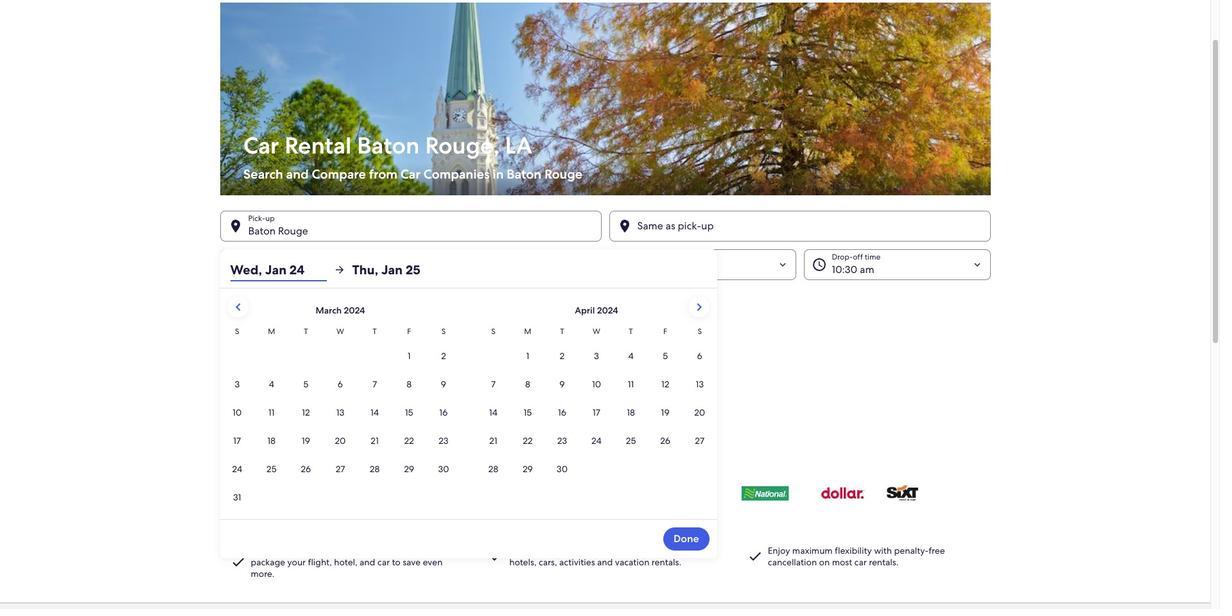 Task type: describe. For each thing, give the bounding box(es) containing it.
featured car rental suppliers compare from  agencies
[[228, 428, 463, 464]]

10%
[[608, 545, 624, 556]]

24 inside button
[[267, 263, 279, 276]]

march
[[316, 305, 342, 316]]

rouge inside "dropdown button"
[[278, 224, 308, 238]]

car suppliers logo image
[[228, 469, 983, 516]]

jan for 24
[[265, 261, 287, 278]]

w for march
[[337, 326, 344, 337]]

rouge,
[[425, 130, 500, 161]]

members
[[547, 545, 585, 556]]

cars,
[[539, 556, 557, 568]]

next month image
[[692, 299, 707, 315]]

have
[[225, 331, 244, 342]]

f for april 2024
[[664, 326, 668, 337]]

from inside "featured car rental suppliers compare from  agencies"
[[268, 452, 287, 464]]

done button
[[664, 527, 710, 551]]

verified
[[338, 306, 364, 316]]

breadcrumb element
[[220, 0, 511, 3]]

flight,
[[308, 556, 332, 568]]

previous month image
[[230, 299, 246, 315]]

key
[[530, 545, 545, 556]]

and right hotel,
[[360, 556, 375, 568]]

and inside include aarp member rates membership is required and verified at pick-up.
[[322, 306, 336, 316]]

cancellation on
[[768, 556, 830, 568]]

your
[[288, 556, 306, 568]]

march 2024
[[316, 305, 365, 316]]

april 2024
[[575, 305, 619, 316]]

to unlock
[[344, 545, 382, 556]]

done
[[674, 532, 699, 545]]

breadcrumbs region
[[0, 0, 1211, 603]]

car rental baton rouge, la search and compare from  car companies in baton rouge
[[243, 130, 582, 182]]

1 s from the left
[[235, 326, 239, 337]]

car inside "featured car rental suppliers compare from  agencies"
[[306, 428, 331, 451]]

featured
[[228, 428, 302, 451]]

most
[[832, 556, 853, 568]]

car left flight,
[[291, 545, 303, 556]]

thu, jan 25
[[352, 261, 421, 278]]

is
[[283, 306, 289, 316]]

from inside car rental baton rouge, la search and compare from  car companies in baton rouge
[[369, 166, 397, 182]]

compare inside compare car suppliers to unlock big savings, and package your flight, hotel, and car to save even more.
[[251, 545, 289, 556]]

a
[[246, 331, 251, 342]]

include aarp member rates membership is required and verified at pick-up.
[[237, 293, 404, 316]]

select
[[674, 545, 697, 556]]

jan 24
[[248, 263, 279, 276]]

up.
[[392, 306, 404, 316]]

save inside members save 10% or more on select hotels, cars, activities and vacation rentals.
[[588, 545, 605, 556]]

4 t from the left
[[629, 326, 633, 337]]

and inside members save 10% or more on select hotels, cars, activities and vacation rentals.
[[598, 556, 613, 568]]

rentals. inside enjoy maximum flexibility with penalty-free cancellation on most car rentals.
[[869, 556, 899, 568]]

flexibility
[[835, 545, 872, 556]]

rates
[[331, 293, 351, 305]]

activities
[[560, 556, 595, 568]]

baton rouge button
[[220, 211, 602, 242]]

members save 10% or more on select hotels, cars, activities and vacation rentals.
[[510, 545, 697, 568]]

la
[[505, 130, 532, 161]]

2024 for march 2024
[[344, 305, 365, 316]]

wed, jan 24 button
[[230, 258, 327, 281]]

april
[[575, 305, 595, 316]]

thu, jan 25 button
[[352, 258, 449, 281]]

suppliers inside "featured car rental suppliers compare from  agencies"
[[388, 428, 463, 451]]

one key
[[510, 545, 545, 556]]

i have a discount code link
[[220, 329, 991, 344]]

car inside enjoy maximum flexibility with penalty-free cancellation on most car rentals.
[[855, 556, 867, 568]]

compare car suppliers to unlock big savings, and package your flight, hotel, and car to save even more.
[[251, 545, 450, 579]]

rouge inside car rental baton rouge, la search and compare from  car companies in baton rouge
[[544, 166, 582, 182]]

baton rouge
[[248, 224, 308, 238]]

one
[[510, 545, 527, 556]]

2 s from the left
[[442, 326, 446, 337]]

jan 24 button
[[220, 249, 407, 280]]



Task type: locate. For each thing, give the bounding box(es) containing it.
rental
[[285, 130, 351, 161]]

0 horizontal spatial 2024
[[344, 305, 365, 316]]

include
[[237, 293, 267, 305]]

save inside compare car suppliers to unlock big savings, and package your flight, hotel, and car to save even more.
[[403, 556, 421, 568]]

package
[[251, 556, 285, 568]]

save left 10%
[[588, 545, 605, 556]]

one key link
[[510, 545, 545, 556]]

and right 'search'
[[286, 166, 309, 182]]

f for march 2024
[[407, 326, 411, 337]]

rentals.
[[652, 556, 682, 568], [869, 556, 899, 568]]

0 horizontal spatial save
[[403, 556, 421, 568]]

more.
[[251, 568, 275, 579]]

2 vertical spatial compare
[[251, 545, 289, 556]]

enjoy maximum flexibility with penalty-free cancellation on most car rentals.
[[768, 545, 946, 568]]

car up 'search'
[[243, 130, 279, 161]]

m for march 2024
[[268, 326, 275, 337]]

1 vertical spatial baton
[[507, 166, 541, 182]]

thu,
[[352, 261, 379, 278]]

2 vertical spatial baton
[[248, 224, 276, 238]]

search
[[243, 166, 283, 182]]

w
[[337, 326, 344, 337], [593, 326, 601, 337]]

24 right 'wed,'
[[267, 263, 279, 276]]

25
[[406, 261, 421, 278]]

save
[[588, 545, 605, 556], [403, 556, 421, 568]]

car left to
[[378, 556, 390, 568]]

0 vertical spatial suppliers
[[388, 428, 463, 451]]

rentals. down done button
[[652, 556, 682, 568]]

1 w from the left
[[337, 326, 344, 337]]

m for april 2024
[[524, 326, 532, 337]]

pick-
[[375, 306, 392, 316]]

compare down rental
[[312, 166, 366, 182]]

1 horizontal spatial 24
[[290, 261, 305, 278]]

0 horizontal spatial rouge
[[278, 224, 308, 238]]

rentals. right most
[[869, 556, 899, 568]]

1 vertical spatial rouge
[[278, 224, 308, 238]]

0 horizontal spatial w
[[337, 326, 344, 337]]

1 horizontal spatial from
[[369, 166, 397, 182]]

on
[[661, 545, 671, 556]]

2024 right april
[[597, 305, 619, 316]]

2024
[[344, 305, 365, 316], [597, 305, 619, 316]]

1 horizontal spatial w
[[593, 326, 601, 337]]

jan up aarp
[[265, 261, 287, 278]]

member
[[294, 293, 329, 305]]

jan up the include
[[248, 263, 265, 276]]

1 horizontal spatial car
[[400, 166, 420, 182]]

1 vertical spatial compare
[[228, 452, 265, 464]]

w down april 2024
[[593, 326, 601, 337]]

2 f from the left
[[664, 326, 668, 337]]

2 horizontal spatial baton
[[507, 166, 541, 182]]

hotels,
[[510, 556, 537, 568]]

free
[[929, 545, 946, 556]]

0 vertical spatial rouge
[[544, 166, 582, 182]]

3 t from the left
[[560, 326, 565, 337]]

code
[[290, 331, 311, 342]]

car
[[243, 130, 279, 161], [400, 166, 420, 182]]

m
[[268, 326, 275, 337], [524, 326, 532, 337]]

1 horizontal spatial baton
[[357, 130, 419, 161]]

hotel,
[[334, 556, 358, 568]]

24
[[290, 261, 305, 278], [267, 263, 279, 276]]

2 rentals. from the left
[[869, 556, 899, 568]]

baton
[[357, 130, 419, 161], [507, 166, 541, 182], [248, 224, 276, 238]]

to
[[392, 556, 401, 568]]

2 m from the left
[[524, 326, 532, 337]]

2 t from the left
[[373, 326, 377, 337]]

in
[[493, 166, 504, 182]]

0 horizontal spatial rentals.
[[652, 556, 682, 568]]

jan for 25
[[381, 261, 403, 278]]

discount
[[253, 331, 288, 342]]

0 vertical spatial car
[[243, 130, 279, 161]]

i
[[220, 331, 222, 342]]

0 horizontal spatial baton
[[248, 224, 276, 238]]

i have a discount code
[[220, 331, 311, 342]]

jan
[[265, 261, 287, 278], [381, 261, 403, 278], [248, 263, 265, 276]]

1 horizontal spatial save
[[588, 545, 605, 556]]

baton inside "dropdown button"
[[248, 224, 276, 238]]

1 t from the left
[[304, 326, 308, 337]]

vacation
[[615, 556, 650, 568]]

aarp
[[269, 293, 292, 305]]

2 w from the left
[[593, 326, 601, 337]]

save right to
[[403, 556, 421, 568]]

1 f from the left
[[407, 326, 411, 337]]

1 vertical spatial suppliers
[[305, 545, 342, 556]]

1 rentals. from the left
[[652, 556, 682, 568]]

at
[[366, 306, 373, 316]]

0 vertical spatial compare
[[312, 166, 366, 182]]

even
[[423, 556, 443, 568]]

membership
[[237, 306, 282, 316]]

maximum
[[793, 545, 833, 556]]

f
[[407, 326, 411, 337], [664, 326, 668, 337]]

4 s from the left
[[698, 326, 702, 337]]

1 horizontal spatial m
[[524, 326, 532, 337]]

0 vertical spatial baton
[[357, 130, 419, 161]]

0 vertical spatial from
[[369, 166, 397, 182]]

1 horizontal spatial 2024
[[597, 305, 619, 316]]

rentals. inside members save 10% or more on select hotels, cars, activities and vacation rentals.
[[652, 556, 682, 568]]

1 horizontal spatial rouge
[[544, 166, 582, 182]]

and down "rates" at the left of the page
[[322, 306, 336, 316]]

1 horizontal spatial suppliers
[[388, 428, 463, 451]]

car up agencies
[[306, 428, 331, 451]]

car right most
[[855, 556, 867, 568]]

or
[[626, 545, 635, 556]]

big
[[384, 545, 398, 556]]

1 m from the left
[[268, 326, 275, 337]]

suppliers inside compare car suppliers to unlock big savings, and package your flight, hotel, and car to save even more.
[[305, 545, 342, 556]]

compare down featured on the bottom of the page
[[228, 452, 265, 464]]

2024 left at at bottom
[[344, 305, 365, 316]]

w for april
[[593, 326, 601, 337]]

w down the march 2024
[[337, 326, 344, 337]]

car left companies
[[400, 166, 420, 182]]

1 vertical spatial from
[[268, 452, 287, 464]]

0 horizontal spatial car
[[243, 130, 279, 161]]

jan left 25
[[381, 261, 403, 278]]

2024 for april 2024
[[597, 305, 619, 316]]

companies
[[423, 166, 490, 182]]

3 s from the left
[[492, 326, 496, 337]]

t
[[304, 326, 308, 337], [373, 326, 377, 337], [560, 326, 565, 337], [629, 326, 633, 337]]

suppliers
[[388, 428, 463, 451], [305, 545, 342, 556]]

2 2024 from the left
[[597, 305, 619, 316]]

s
[[235, 326, 239, 337], [442, 326, 446, 337], [492, 326, 496, 337], [698, 326, 702, 337]]

car
[[306, 428, 331, 451], [291, 545, 303, 556], [378, 556, 390, 568], [855, 556, 867, 568]]

rouge
[[544, 166, 582, 182], [278, 224, 308, 238]]

compare
[[312, 166, 366, 182], [228, 452, 265, 464], [251, 545, 289, 556]]

required
[[290, 306, 321, 316]]

from up baton rouge "dropdown button"
[[369, 166, 397, 182]]

and
[[286, 166, 309, 182], [322, 306, 336, 316], [434, 545, 450, 556], [360, 556, 375, 568], [598, 556, 613, 568]]

rental
[[335, 428, 383, 451]]

compare inside "featured car rental suppliers compare from  agencies"
[[228, 452, 265, 464]]

compare inside car rental baton rouge, la search and compare from  car companies in baton rouge
[[312, 166, 366, 182]]

more
[[637, 545, 658, 556]]

from down featured on the bottom of the page
[[268, 452, 287, 464]]

0 horizontal spatial 24
[[267, 263, 279, 276]]

1 2024 from the left
[[344, 305, 365, 316]]

wed,
[[230, 261, 262, 278]]

24 up member
[[290, 261, 305, 278]]

with penalty-
[[875, 545, 929, 556]]

24 inside button
[[290, 261, 305, 278]]

from
[[369, 166, 397, 182], [268, 452, 287, 464]]

0 horizontal spatial f
[[407, 326, 411, 337]]

1 horizontal spatial f
[[664, 326, 668, 337]]

jan inside button
[[248, 263, 265, 276]]

agencies
[[289, 452, 325, 464]]

compare up more.
[[251, 545, 289, 556]]

enjoy
[[768, 545, 791, 556]]

savings,
[[400, 545, 432, 556]]

and left vacation
[[598, 556, 613, 568]]

0 horizontal spatial m
[[268, 326, 275, 337]]

1 horizontal spatial rentals.
[[869, 556, 899, 568]]

and inside car rental baton rouge, la search and compare from  car companies in baton rouge
[[286, 166, 309, 182]]

0 horizontal spatial suppliers
[[305, 545, 342, 556]]

wed, jan 24
[[230, 261, 305, 278]]

1 vertical spatial car
[[400, 166, 420, 182]]

0 horizontal spatial from
[[268, 452, 287, 464]]

and right savings,
[[434, 545, 450, 556]]



Task type: vqa. For each thing, say whether or not it's contained in the screenshot.
the left 'from'
yes



